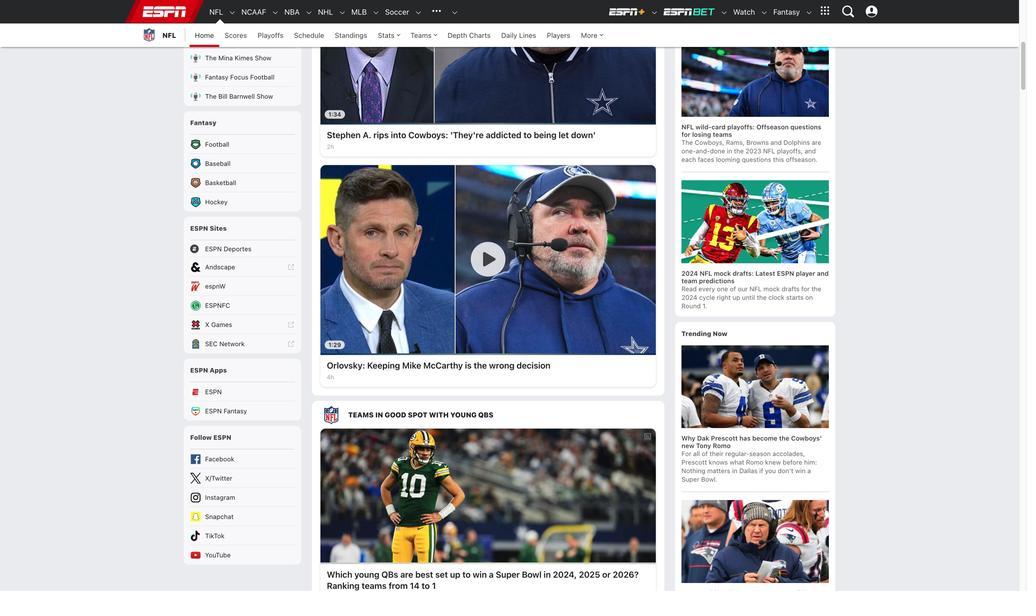 Task type: describe. For each thing, give the bounding box(es) containing it.
nfl wild-card playoffs: offseason questions for losing teams the cowboys, rams, browns and dolphins are one-and-done in the 2023 nfl playoffs, and each faces looming questions this offseason.
[[682, 123, 822, 163]]

2h
[[327, 143, 334, 150]]

players link
[[542, 24, 576, 47]]

charts
[[469, 31, 491, 39]]

network
[[219, 341, 245, 348]]

best
[[415, 570, 433, 580]]

dak
[[697, 435, 709, 443]]

teams link
[[405, 24, 442, 47]]

1 horizontal spatial mock
[[764, 285, 780, 293]]

the inside nfl wild-card playoffs: offseason questions for losing teams the cowboys, rams, browns and dolphins are one-and-done in the 2023 nfl playoffs, and each faces looming questions this offseason.
[[734, 147, 744, 155]]

super inside the why dak prescott has become the cowboys' new tony romo for all of their regular-season accolades, prescott knows what romo knew before him: nothing matters in dallas if you don't win a super bowl.
[[682, 476, 700, 484]]

espnfc link
[[184, 296, 301, 315]]

a.
[[363, 130, 371, 140]]

espn inside 2024 nfl mock drafts: latest espn player and team predictions read every one of our nfl mock drafts for the 2024 cycle right up until the clock starts on round 1.
[[777, 270, 794, 277]]

espn for espn apps
[[190, 367, 208, 374]]

wild-
[[696, 123, 712, 131]]

each
[[682, 156, 696, 163]]

youtube
[[205, 552, 231, 560]]

nba
[[284, 7, 300, 16]]

standings
[[335, 31, 367, 39]]

depth charts
[[448, 31, 491, 39]]

2023
[[746, 147, 762, 155]]

dolphins
[[784, 139, 810, 146]]

home link
[[190, 24, 219, 47]]

fantasy down espn link
[[224, 408, 247, 415]]

starts
[[786, 294, 804, 301]]

knows
[[709, 459, 728, 467]]

win inside the why dak prescott has become the cowboys' new tony romo for all of their regular-season accolades, prescott knows what romo knew before him: nothing matters in dallas if you don't win a super bowl.
[[795, 468, 806, 475]]

in inside the why dak prescott has become the cowboys' new tony romo for all of their regular-season accolades, prescott knows what romo knew before him: nothing matters in dallas if you don't win a super bowl.
[[732, 468, 738, 475]]

show for the bill barnwell show
[[257, 93, 273, 100]]

up inside "which young qbs are best set up to win a super bowl in 2024, 2025 or 2026? ranking teams from 14 to 1"
[[450, 570, 460, 580]]

faces
[[698, 156, 714, 163]]

every
[[699, 285, 715, 293]]

season
[[749, 451, 771, 458]]

is
[[465, 361, 472, 371]]

the bill barnwell show
[[205, 93, 273, 100]]

mina
[[218, 54, 233, 62]]

stats link
[[373, 24, 405, 47]]

kimes
[[235, 54, 253, 62]]

the mina kimes show link
[[184, 48, 301, 68]]

1.
[[703, 303, 707, 310]]

facebook
[[205, 456, 234, 463]]

espnw
[[205, 283, 226, 290]]

win inside "which young qbs are best set up to win a super bowl in 2024, 2025 or 2026? ranking teams from 14 to 1"
[[473, 570, 487, 580]]

cowboys'
[[791, 435, 822, 443]]

nfl up 'every'
[[700, 270, 712, 277]]

our
[[738, 285, 748, 293]]

a inside "which young qbs are best set up to win a super bowl in 2024, 2025 or 2026? ranking teams from 14 to 1"
[[489, 570, 494, 580]]

playoffs:
[[727, 123, 755, 131]]

don't
[[778, 468, 794, 475]]

tiktok
[[205, 533, 225, 540]]

hockey link
[[184, 193, 301, 212]]

mike
[[402, 361, 421, 371]]

espn right follow
[[213, 434, 231, 442]]

young
[[355, 570, 379, 580]]

sec
[[205, 341, 218, 348]]

a inside the why dak prescott has become the cowboys' new tony romo for all of their regular-season accolades, prescott knows what romo knew before him: nothing matters in dallas if you don't win a super bowl.
[[808, 468, 811, 475]]

young
[[450, 411, 477, 419]]

espn for espn fantasy
[[205, 408, 222, 415]]

1
[[432, 582, 436, 592]]

set
[[435, 570, 448, 580]]

espn fantasy
[[205, 408, 247, 415]]

nfl up home
[[209, 7, 223, 16]]

football inside the fantasy focus football link
[[250, 73, 275, 81]]

x
[[205, 321, 209, 329]]

espn for espn sites
[[190, 225, 208, 232]]

round
[[682, 303, 701, 310]]

drafts
[[782, 285, 800, 293]]

scores link
[[219, 24, 252, 47]]

for inside 2024 nfl mock drafts: latest espn player and team predictions read every one of our nfl mock drafts for the 2024 cycle right up until the clock starts on round 1.
[[802, 285, 810, 293]]

espn deportes link
[[184, 241, 301, 258]]

schedule link
[[289, 24, 330, 47]]

basketball link
[[184, 173, 301, 193]]

bowl
[[522, 570, 542, 580]]

ranking
[[327, 582, 360, 592]]

depth
[[448, 31, 467, 39]]

browns
[[747, 139, 769, 146]]

orlovsky:
[[327, 361, 365, 371]]

cowboys:
[[408, 130, 448, 140]]

now
[[713, 330, 728, 338]]

watch
[[733, 7, 755, 16]]

espn sites
[[190, 225, 227, 232]]

up inside 2024 nfl mock drafts: latest espn player and team predictions read every one of our nfl mock drafts for the 2024 cycle right up until the clock starts on round 1.
[[733, 294, 740, 301]]

espn fantasy link
[[184, 402, 301, 421]]

in
[[375, 411, 383, 419]]

2 vertical spatial to
[[422, 582, 430, 592]]

the inside nfl wild-card playoffs: offseason questions for losing teams the cowboys, rams, browns and dolphins are one-and-done in the 2023 nfl playoffs, and each faces looming questions this offseason.
[[682, 139, 693, 146]]

offseason.
[[786, 156, 818, 163]]

are inside "which young qbs are best set up to win a super bowl in 2024, 2025 or 2026? ranking teams from 14 to 1"
[[400, 570, 413, 580]]

more link
[[576, 24, 608, 47]]

barnwell
[[229, 93, 255, 100]]

font before image
[[190, 245, 201, 253]]

1 horizontal spatial nfl link
[[204, 1, 223, 24]]

the mina kimes show
[[205, 54, 271, 62]]

0 horizontal spatial nfl link
[[141, 24, 176, 47]]

from
[[389, 582, 408, 592]]

super inside "which young qbs are best set up to win a super bowl in 2024, 2025 or 2026? ranking teams from 14 to 1"
[[496, 570, 520, 580]]

which young qbs are best set up to win a super bowl in 2024, 2025 or 2026? ranking teams from 14 to 1
[[327, 570, 639, 592]]

right
[[717, 294, 731, 301]]

has
[[740, 435, 751, 443]]

accolades,
[[773, 451, 805, 458]]

soccer
[[385, 7, 409, 16]]

nhl
[[318, 7, 333, 16]]

looming
[[716, 156, 740, 163]]

2 2024 from the top
[[682, 294, 697, 301]]

0 horizontal spatial prescott
[[682, 459, 707, 467]]

x games link
[[184, 315, 301, 335]]

the inside the why dak prescott has become the cowboys' new tony romo for all of their regular-season accolades, prescott knows what romo knew before him: nothing matters in dallas if you don't win a super bowl.
[[779, 435, 790, 443]]

to for being
[[524, 130, 532, 140]]

teams inside nfl wild-card playoffs: offseason questions for losing teams the cowboys, rams, browns and dolphins are one-and-done in the 2023 nfl playoffs, and each faces looming questions this offseason.
[[713, 131, 732, 138]]

sec network link
[[184, 335, 301, 354]]

daily
[[501, 31, 517, 39]]

decision
[[517, 361, 551, 371]]

instagram
[[205, 494, 235, 502]]



Task type: vqa. For each thing, say whether or not it's contained in the screenshot.
calling
no



Task type: locate. For each thing, give the bounding box(es) containing it.
0 vertical spatial win
[[795, 468, 806, 475]]

in right bowl
[[544, 570, 551, 580]]

tiktok link
[[184, 527, 301, 546]]

losing
[[692, 131, 711, 138]]

of inside 2024 nfl mock drafts: latest espn player and team predictions read every one of our nfl mock drafts for the 2024 cycle right up until the clock starts on round 1.
[[730, 285, 736, 293]]

1 horizontal spatial questions
[[791, 123, 822, 131]]

1 horizontal spatial romo
[[746, 459, 764, 467]]

andscape
[[205, 264, 235, 271]]

schedule
[[294, 31, 324, 39]]

nfl right nfl icon
[[162, 31, 176, 39]]

0 horizontal spatial win
[[473, 570, 487, 580]]

0 horizontal spatial for
[[682, 131, 691, 138]]

fantasy up baseball
[[190, 119, 216, 127]]

0 horizontal spatial and
[[771, 139, 782, 146]]

and right player
[[817, 270, 829, 277]]

0 vertical spatial football
[[250, 73, 275, 81]]

romo down season
[[746, 459, 764, 467]]

teams inside "which young qbs are best set up to win a super bowl in 2024, 2025 or 2026? ranking teams from 14 to 1"
[[362, 582, 387, 592]]

14
[[410, 582, 420, 592]]

cycle
[[699, 294, 715, 301]]

football right focus
[[250, 73, 275, 81]]

win right set
[[473, 570, 487, 580]]

0 horizontal spatial of
[[702, 451, 708, 458]]

a
[[808, 468, 811, 475], [489, 570, 494, 580]]

teams
[[411, 31, 432, 39]]

1 vertical spatial the
[[205, 93, 217, 100]]

sites
[[210, 225, 227, 232]]

trending now
[[682, 330, 728, 338]]

and inside 2024 nfl mock drafts: latest espn player and team predictions read every one of our nfl mock drafts for the 2024 cycle right up until the clock starts on round 1.
[[817, 270, 829, 277]]

0 vertical spatial to
[[524, 130, 532, 140]]

1 vertical spatial up
[[450, 570, 460, 580]]

hockey
[[205, 198, 228, 206]]

nfl up until
[[750, 285, 762, 293]]

0 vertical spatial up
[[733, 294, 740, 301]]

snapchat link
[[184, 508, 301, 527]]

the for the bill barnwell show
[[205, 93, 217, 100]]

are
[[812, 139, 821, 146], [400, 570, 413, 580]]

the up the accolades,
[[779, 435, 790, 443]]

2024 nfl mock drafts: latest espn player and team predictions link
[[682, 270, 829, 285]]

football up baseball
[[205, 141, 229, 148]]

0 horizontal spatial mock
[[714, 270, 731, 277]]

1 horizontal spatial super
[[682, 476, 700, 484]]

orlovsky: keeping mike mccarthy is the wrong decision 4h
[[327, 361, 551, 381]]

nfl left wild-
[[682, 123, 694, 131]]

fantasy up bill
[[205, 73, 228, 81]]

matters
[[707, 468, 730, 475]]

the up one-
[[682, 139, 693, 146]]

show right "kimes" at the top left of the page
[[255, 54, 271, 62]]

are right dolphins
[[812, 139, 821, 146]]

tony
[[696, 443, 711, 450]]

1 vertical spatial win
[[473, 570, 487, 580]]

0 horizontal spatial are
[[400, 570, 413, 580]]

1 horizontal spatial for
[[802, 285, 810, 293]]

of down the tony
[[702, 451, 708, 458]]

1 vertical spatial questions
[[742, 156, 771, 163]]

espn down apps
[[205, 389, 222, 396]]

the down rams,
[[734, 147, 744, 155]]

team
[[682, 277, 697, 285]]

the for the mina kimes show
[[205, 54, 217, 62]]

super down nothing
[[682, 476, 700, 484]]

in up looming
[[727, 147, 732, 155]]

up right set
[[450, 570, 460, 580]]

0 vertical spatial of
[[730, 285, 736, 293]]

addicted
[[486, 130, 522, 140]]

into
[[391, 130, 406, 140]]

2025
[[579, 570, 600, 580]]

down'
[[571, 130, 596, 140]]

fantasy link
[[768, 1, 800, 24]]

1 vertical spatial show
[[257, 93, 273, 100]]

1 vertical spatial in
[[732, 468, 738, 475]]

card
[[712, 123, 726, 131]]

why dak prescott has become the cowboys' new tony romo for all of their regular-season accolades, prescott knows what romo knew before him: nothing matters in dallas if you don't win a super bowl.
[[682, 435, 822, 484]]

1 horizontal spatial win
[[795, 468, 806, 475]]

this
[[773, 156, 784, 163]]

teams in good spot with young qbs
[[348, 411, 494, 419]]

to left the 1 at the left of page
[[422, 582, 430, 592]]

which young qbs are best set up to win a super bowl in 2024, 2025 or 2026? ranking teams from 14 to 1 link
[[321, 429, 656, 592]]

espn left apps
[[190, 367, 208, 374]]

nfl link left home link on the left top of the page
[[141, 24, 176, 47]]

football inside football link
[[205, 141, 229, 148]]

1 horizontal spatial teams
[[713, 131, 732, 138]]

1 horizontal spatial prescott
[[711, 435, 738, 443]]

x/twitter
[[205, 475, 232, 483]]

teams
[[713, 131, 732, 138], [362, 582, 387, 592]]

or
[[602, 570, 611, 580]]

in inside nfl wild-card playoffs: offseason questions for losing teams the cowboys, rams, browns and dolphins are one-and-done in the 2023 nfl playoffs, and each faces looming questions this offseason.
[[727, 147, 732, 155]]

daily lines link
[[496, 24, 542, 47]]

1 vertical spatial mock
[[764, 285, 780, 293]]

for left the losing on the top of page
[[682, 131, 691, 138]]

2 vertical spatial in
[[544, 570, 551, 580]]

him:
[[804, 459, 817, 467]]

1 horizontal spatial and
[[805, 147, 816, 155]]

regular-
[[725, 451, 749, 458]]

ncaaf link
[[236, 1, 266, 24]]

1 horizontal spatial up
[[733, 294, 740, 301]]

to left being
[[524, 130, 532, 140]]

espn link
[[184, 383, 301, 402]]

2 vertical spatial the
[[682, 139, 693, 146]]

espn for espn
[[205, 389, 222, 396]]

in down what
[[732, 468, 738, 475]]

1 vertical spatial super
[[496, 570, 520, 580]]

espn for espn deportes
[[205, 245, 222, 253]]

to for win
[[463, 570, 471, 580]]

mock up clock
[[764, 285, 780, 293]]

prescott
[[711, 435, 738, 443], [682, 459, 707, 467]]

0 vertical spatial questions
[[791, 123, 822, 131]]

to right set
[[463, 570, 471, 580]]

to inside stephen a. rips into cowboys: 'they're addicted to being let down' 2h
[[524, 130, 532, 140]]

qbs
[[478, 411, 494, 419]]

0 vertical spatial for
[[682, 131, 691, 138]]

0 horizontal spatial a
[[489, 570, 494, 580]]

show for the mina kimes show
[[255, 54, 271, 62]]

2024 down read
[[682, 294, 697, 301]]

a down him:
[[808, 468, 811, 475]]

of inside the why dak prescott has become the cowboys' new tony romo for all of their regular-season accolades, prescott knows what romo knew before him: nothing matters in dallas if you don't win a super bowl.
[[702, 451, 708, 458]]

1 vertical spatial a
[[489, 570, 494, 580]]

follow
[[190, 434, 212, 442]]

1 vertical spatial teams
[[362, 582, 387, 592]]

the left mina
[[205, 54, 217, 62]]

0 horizontal spatial football
[[205, 141, 229, 148]]

prescott up nothing
[[682, 459, 707, 467]]

0 vertical spatial 2024
[[682, 270, 698, 277]]

the inside 'link'
[[205, 93, 217, 100]]

1 horizontal spatial a
[[808, 468, 811, 475]]

2 horizontal spatial to
[[524, 130, 532, 140]]

0 horizontal spatial up
[[450, 570, 460, 580]]

questions down 2023
[[742, 156, 771, 163]]

youtube link
[[184, 546, 301, 565]]

1 horizontal spatial of
[[730, 285, 736, 293]]

0 vertical spatial prescott
[[711, 435, 738, 443]]

drafts:
[[733, 270, 754, 277]]

teams down young
[[362, 582, 387, 592]]

espn deportes
[[205, 245, 252, 253]]

in inside "which young qbs are best set up to win a super bowl in 2024, 2025 or 2026? ranking teams from 14 to 1"
[[544, 570, 551, 580]]

1 vertical spatial and
[[805, 147, 816, 155]]

prescott up their
[[711, 435, 738, 443]]

one-
[[682, 147, 696, 155]]

the right is
[[474, 361, 487, 371]]

0 vertical spatial show
[[255, 54, 271, 62]]

0 horizontal spatial to
[[422, 582, 430, 592]]

1 horizontal spatial football
[[250, 73, 275, 81]]

0 vertical spatial mock
[[714, 270, 731, 277]]

stephen a. rips into cowboys: 'they're addicted to being let down' 2h
[[327, 130, 596, 150]]

mccarthy
[[423, 361, 463, 371]]

of left our
[[730, 285, 736, 293]]

0 horizontal spatial questions
[[742, 156, 771, 163]]

for inside nfl wild-card playoffs: offseason questions for losing teams the cowboys, rams, browns and dolphins are one-and-done in the 2023 nfl playoffs, and each faces looming questions this offseason.
[[682, 131, 691, 138]]

rams,
[[726, 139, 745, 146]]

fantasy focus football
[[205, 73, 275, 81]]

1 vertical spatial prescott
[[682, 459, 707, 467]]

espn up drafts
[[777, 270, 794, 277]]

daily lines
[[501, 31, 536, 39]]

one
[[717, 285, 728, 293]]

2 vertical spatial and
[[817, 270, 829, 277]]

2024 nfl mock drafts: latest espn player and team predictions read every one of our nfl mock drafts for the 2024 cycle right up until the clock starts on round 1.
[[682, 270, 829, 310]]

1 horizontal spatial are
[[812, 139, 821, 146]]

up down our
[[733, 294, 740, 301]]

andscape link
[[184, 258, 301, 277]]

super left bowl
[[496, 570, 520, 580]]

0 vertical spatial are
[[812, 139, 821, 146]]

the inside orlovsky: keeping mike mccarthy is the wrong decision 4h
[[474, 361, 487, 371]]

lines
[[519, 31, 536, 39]]

playoffs link
[[252, 24, 289, 47]]

espn inside "link"
[[205, 245, 222, 253]]

to
[[524, 130, 532, 140], [463, 570, 471, 580], [422, 582, 430, 592]]

0 vertical spatial super
[[682, 476, 700, 484]]

are up 14
[[400, 570, 413, 580]]

depth charts link
[[442, 24, 496, 47]]

questions
[[791, 123, 822, 131], [742, 156, 771, 163]]

the left bill
[[205, 93, 217, 100]]

0 vertical spatial teams
[[713, 131, 732, 138]]

1 vertical spatial to
[[463, 570, 471, 580]]

espn right font before image
[[205, 245, 222, 253]]

scores
[[225, 31, 247, 39]]

1 vertical spatial football
[[205, 141, 229, 148]]

1:34
[[329, 111, 341, 118]]

are inside nfl wild-card playoffs: offseason questions for losing teams the cowboys, rams, browns and dolphins are one-and-done in the 2023 nfl playoffs, and each faces looming questions this offseason.
[[812, 139, 821, 146]]

espn up the follow espn
[[205, 408, 222, 415]]

x/twitter link
[[184, 469, 301, 489]]

deportes
[[224, 245, 252, 253]]

nfl image
[[141, 27, 157, 43]]

1 vertical spatial are
[[400, 570, 413, 580]]

1 vertical spatial for
[[802, 285, 810, 293]]

being
[[534, 130, 557, 140]]

espn left sites
[[190, 225, 208, 232]]

show inside 'link'
[[257, 93, 273, 100]]

espnfc
[[205, 302, 230, 310]]

romo
[[713, 443, 731, 450], [746, 459, 764, 467]]

0 vertical spatial in
[[727, 147, 732, 155]]

nothing
[[682, 468, 706, 475]]

and down offseason
[[771, 139, 782, 146]]

1 vertical spatial romo
[[746, 459, 764, 467]]

nfl up this
[[763, 147, 775, 155]]

1 vertical spatial 2024
[[682, 294, 697, 301]]

with
[[429, 411, 449, 419]]

the bill barnwell show link
[[184, 87, 301, 106]]

win down before
[[795, 468, 806, 475]]

for up on
[[802, 285, 810, 293]]

0 vertical spatial a
[[808, 468, 811, 475]]

home
[[195, 31, 214, 39]]

mlb link
[[346, 1, 367, 24]]

2 horizontal spatial and
[[817, 270, 829, 277]]

show right barnwell
[[257, 93, 273, 100]]

which
[[327, 570, 352, 580]]

0 horizontal spatial super
[[496, 570, 520, 580]]

new
[[682, 443, 695, 450]]

a left bowl
[[489, 570, 494, 580]]

0 vertical spatial the
[[205, 54, 217, 62]]

questions up dolphins
[[791, 123, 822, 131]]

0 horizontal spatial teams
[[362, 582, 387, 592]]

knew
[[765, 459, 781, 467]]

romo up their
[[713, 443, 731, 450]]

1 horizontal spatial to
[[463, 570, 471, 580]]

if
[[760, 468, 763, 475]]

the up on
[[812, 285, 821, 293]]

teams up rams,
[[713, 131, 732, 138]]

and up offseason.
[[805, 147, 816, 155]]

all
[[693, 451, 700, 458]]

on
[[806, 294, 813, 301]]

2024 up read
[[682, 270, 698, 277]]

mock up one
[[714, 270, 731, 277]]

1 2024 from the top
[[682, 270, 698, 277]]

2024
[[682, 270, 698, 277], [682, 294, 697, 301]]

what
[[730, 459, 744, 467]]

and-
[[696, 147, 710, 155]]

fantasy right watch
[[774, 7, 800, 16]]

0 vertical spatial and
[[771, 139, 782, 146]]

the right until
[[757, 294, 767, 301]]

nfl link up home
[[204, 1, 223, 24]]

0 vertical spatial romo
[[713, 443, 731, 450]]

0 horizontal spatial romo
[[713, 443, 731, 450]]

in
[[727, 147, 732, 155], [732, 468, 738, 475], [544, 570, 551, 580]]

1 vertical spatial of
[[702, 451, 708, 458]]



